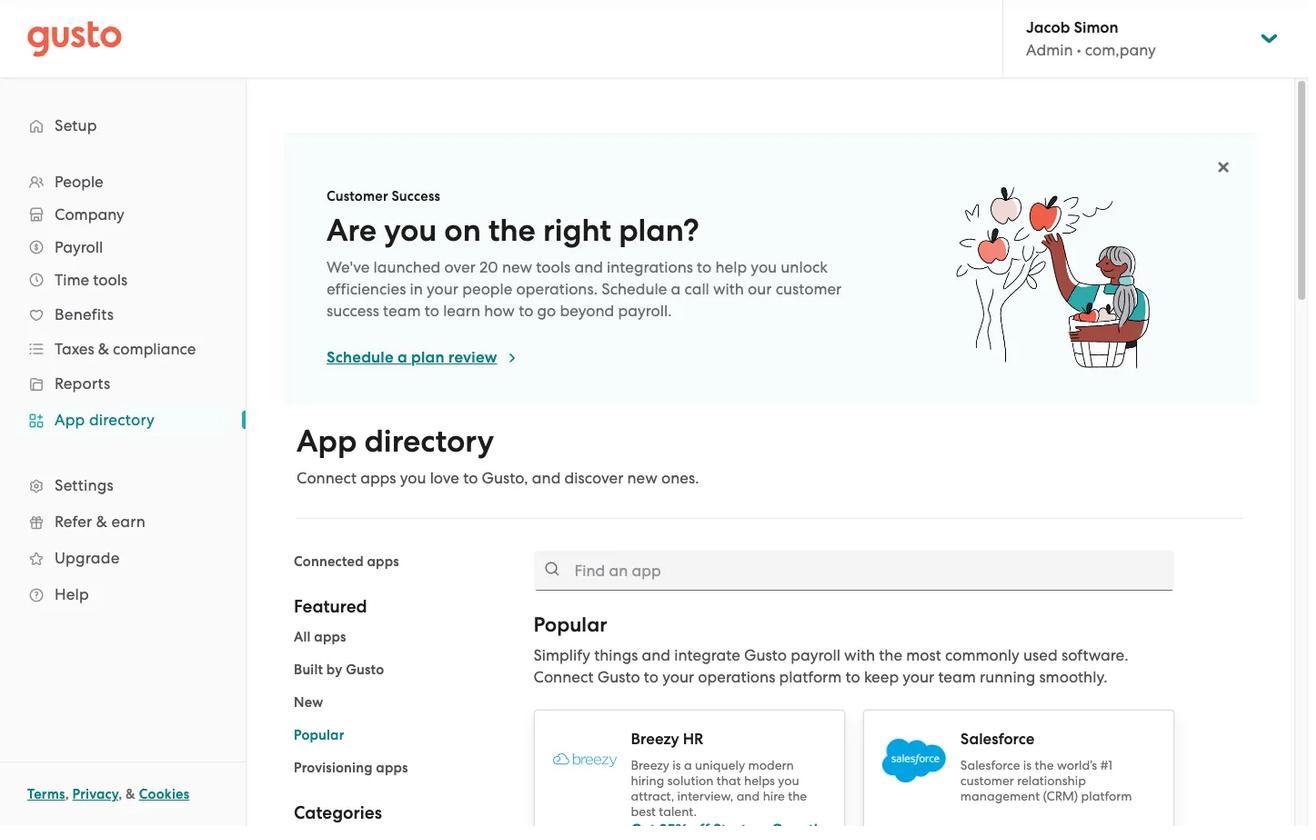 Task type: locate. For each thing, give the bounding box(es) containing it.
benefits link
[[18, 298, 227, 331]]

new right "20"
[[502, 258, 532, 277]]

team
[[383, 302, 421, 320], [938, 669, 976, 687]]

success
[[392, 188, 440, 205]]

simon
[[1074, 18, 1119, 37]]

1 horizontal spatial connect
[[534, 669, 594, 687]]

you up hire on the bottom of the page
[[778, 774, 799, 789]]

customer down the unlock
[[776, 280, 842, 298]]

software.
[[1062, 647, 1129, 665]]

and down the "helps"
[[737, 790, 760, 804]]

to left learn at the left of the page
[[425, 302, 439, 320]]

list containing all apps
[[294, 627, 506, 780]]

admin
[[1026, 41, 1073, 59]]

running
[[980, 669, 1035, 687]]

uniquely
[[695, 759, 745, 773]]

cookies button
[[139, 784, 190, 806]]

2 horizontal spatial a
[[684, 759, 692, 773]]

time
[[55, 271, 89, 289]]

salesforce salesforce is the world's #1 customer relationship management (crm) platform
[[961, 731, 1132, 804]]

are
[[327, 212, 377, 249]]

0 horizontal spatial ,
[[65, 787, 69, 803]]

&
[[98, 340, 109, 358], [96, 513, 107, 531], [126, 787, 136, 803]]

customer up management
[[961, 774, 1014, 789]]

to
[[697, 258, 712, 277], [425, 302, 439, 320], [519, 302, 533, 320], [463, 469, 478, 488], [644, 669, 659, 687], [846, 669, 860, 687]]

& left cookies button at the left bottom of page
[[126, 787, 136, 803]]

built
[[294, 662, 323, 679]]

com,pany
[[1085, 41, 1156, 59]]

0 horizontal spatial platform
[[779, 669, 842, 687]]

1 vertical spatial list
[[294, 627, 506, 780]]

apps right "connected"
[[367, 554, 399, 570]]

schedule down success on the left
[[327, 348, 394, 368]]

schedule up 'payroll.'
[[602, 280, 667, 298]]

0 horizontal spatial customer
[[776, 280, 842, 298]]

0 horizontal spatial tools
[[93, 271, 128, 289]]

1 horizontal spatial platform
[[1081, 790, 1132, 804]]

breezy hr breezy is a uniquely modern hiring solution that helps you attract, interview, and hire the best talent.
[[631, 731, 807, 820]]

2 vertical spatial a
[[684, 759, 692, 773]]

apps right provisioning
[[376, 761, 408, 777]]

1 vertical spatial with
[[844, 647, 875, 665]]

gusto right by
[[346, 662, 384, 679]]

0 horizontal spatial your
[[427, 280, 458, 298]]

all apps
[[294, 630, 346, 646]]

your
[[427, 280, 458, 298], [662, 669, 694, 687], [903, 669, 934, 687]]

0 horizontal spatial is
[[673, 759, 681, 773]]

1 vertical spatial salesforce
[[961, 759, 1020, 773]]

1 horizontal spatial team
[[938, 669, 976, 687]]

& for compliance
[[98, 340, 109, 358]]

team down in
[[383, 302, 421, 320]]

setup
[[55, 116, 97, 135]]

connect up "connected"
[[297, 469, 357, 488]]

list
[[0, 166, 246, 613], [294, 627, 506, 780]]

jacob
[[1026, 18, 1070, 37]]

popular inside popular simplify things and integrate gusto payroll with the most commonly used software. connect gusto to your operations platform to keep your team running smoothly.
[[534, 613, 607, 638]]

is inside "salesforce salesforce is the world's #1 customer relationship management (crm) platform"
[[1023, 759, 1032, 773]]

0 horizontal spatial schedule
[[327, 348, 394, 368]]

popular for popular
[[294, 728, 344, 744]]

0 horizontal spatial app
[[55, 411, 85, 429]]

1 vertical spatial team
[[938, 669, 976, 687]]

2 salesforce from the top
[[961, 759, 1020, 773]]

new link
[[294, 695, 323, 711]]

new left ones.
[[627, 469, 657, 488]]

payroll button
[[18, 231, 227, 264]]

apps right all
[[314, 630, 346, 646]]

the right hire on the bottom of the page
[[788, 790, 807, 804]]

1 horizontal spatial a
[[671, 280, 681, 298]]

review
[[449, 348, 497, 368]]

is up solution
[[673, 759, 681, 773]]

with down help
[[713, 280, 744, 298]]

a left call
[[671, 280, 681, 298]]

to left the go
[[519, 302, 533, 320]]

1 horizontal spatial new
[[627, 469, 657, 488]]

2 vertical spatial &
[[126, 787, 136, 803]]

new inside app directory connect apps you love to gusto, and discover new ones.
[[627, 469, 657, 488]]

a
[[671, 280, 681, 298], [398, 348, 407, 368], [684, 759, 692, 773]]

settings link
[[18, 469, 227, 502]]

directory
[[89, 411, 155, 429], [364, 423, 494, 460]]

the
[[488, 212, 536, 249], [879, 647, 903, 665], [1035, 759, 1054, 773], [788, 790, 807, 804]]

connect down the simplify
[[534, 669, 594, 687]]

your right in
[[427, 280, 458, 298]]

you
[[384, 212, 437, 249], [751, 258, 777, 277], [400, 469, 426, 488], [778, 774, 799, 789]]

popular for popular simplify things and integrate gusto payroll with the most commonly used software. connect gusto to your operations platform to keep your team running smoothly.
[[534, 613, 607, 638]]

your down most on the right
[[903, 669, 934, 687]]

with inside customer success are you on the right plan? we've launched over 20 new tools and integrations to help you unlock efficiencies in your people operations. schedule a call with our customer success team to learn how to go beyond payroll.
[[713, 280, 744, 298]]

team down commonly on the bottom of the page
[[938, 669, 976, 687]]

directory inside app directory connect apps you love to gusto, and discover new ones.
[[364, 423, 494, 460]]

best
[[631, 805, 656, 820]]

directory down reports link
[[89, 411, 155, 429]]

schedule a plan review link
[[327, 348, 519, 369]]

0 vertical spatial connect
[[297, 469, 357, 488]]

app inside app directory connect apps you love to gusto, and discover new ones.
[[297, 423, 357, 460]]

keep
[[864, 669, 899, 687]]

apps for provisioning apps
[[376, 761, 408, 777]]

1 horizontal spatial with
[[844, 647, 875, 665]]

gusto down things
[[597, 669, 640, 687]]

app for app directory connect apps you love to gusto, and discover new ones.
[[297, 423, 357, 460]]

0 vertical spatial platform
[[779, 669, 842, 687]]

1 vertical spatial popular
[[294, 728, 344, 744]]

0 vertical spatial a
[[671, 280, 681, 298]]

settings
[[55, 477, 114, 495]]

1 horizontal spatial popular
[[534, 613, 607, 638]]

0 vertical spatial team
[[383, 302, 421, 320]]

right
[[543, 212, 611, 249]]

payroll.
[[618, 302, 672, 320]]

your inside customer success are you on the right plan? we've launched over 20 new tools and integrations to help you unlock efficiencies in your people operations. schedule a call with our customer success team to learn how to go beyond payroll.
[[427, 280, 458, 298]]

salesforce
[[961, 731, 1035, 750], [961, 759, 1020, 773]]

0 horizontal spatial list
[[0, 166, 246, 613]]

0 horizontal spatial popular
[[294, 728, 344, 744]]

a up solution
[[684, 759, 692, 773]]

plan?
[[619, 212, 699, 249]]

gusto up operations
[[744, 647, 787, 665]]

0 vertical spatial with
[[713, 280, 744, 298]]

you left 'love'
[[400, 469, 426, 488]]

platform down payroll
[[779, 669, 842, 687]]

a left 'plan'
[[398, 348, 407, 368]]

tools down payroll dropdown button
[[93, 271, 128, 289]]

1 vertical spatial connect
[[534, 669, 594, 687]]

0 vertical spatial breezy
[[631, 731, 679, 750]]

app directory
[[55, 411, 155, 429]]

popular simplify things and integrate gusto payroll with the most commonly used software. connect gusto to your operations platform to keep your team running smoothly.
[[534, 613, 1129, 687]]

the up keep
[[879, 647, 903, 665]]

apps left 'love'
[[360, 469, 396, 488]]

we've
[[327, 258, 370, 277]]

1 , from the left
[[65, 787, 69, 803]]

categories
[[294, 803, 382, 824]]

and up "operations."
[[574, 258, 603, 277]]

breezy up "hiring"
[[631, 759, 669, 773]]

solution
[[667, 774, 714, 789]]

1 horizontal spatial tools
[[536, 258, 571, 277]]

0 horizontal spatial connect
[[297, 469, 357, 488]]

app
[[55, 411, 85, 429], [297, 423, 357, 460]]

popular up the simplify
[[534, 613, 607, 638]]

breezy
[[631, 731, 679, 750], [631, 759, 669, 773]]

new inside customer success are you on the right plan? we've launched over 20 new tools and integrations to help you unlock efficiencies in your people operations. schedule a call with our customer success team to learn how to go beyond payroll.
[[502, 258, 532, 277]]

gusto navigation element
[[0, 78, 246, 642]]

1 vertical spatial customer
[[961, 774, 1014, 789]]

, left cookies at the left
[[118, 787, 122, 803]]

cookies
[[139, 787, 190, 803]]

1 is from the left
[[673, 759, 681, 773]]

0 vertical spatial new
[[502, 258, 532, 277]]

and inside popular simplify things and integrate gusto payroll with the most commonly used software. connect gusto to your operations platform to keep your team running smoothly.
[[642, 647, 671, 665]]

0 vertical spatial &
[[98, 340, 109, 358]]

your down integrate
[[662, 669, 694, 687]]

to inside app directory connect apps you love to gusto, and discover new ones.
[[463, 469, 478, 488]]

payroll
[[55, 238, 103, 257]]

1 breezy from the top
[[631, 731, 679, 750]]

management
[[961, 790, 1040, 804]]

1 horizontal spatial app
[[297, 423, 357, 460]]

platform
[[779, 669, 842, 687], [1081, 790, 1132, 804]]

the inside breezy hr breezy is a uniquely modern hiring solution that helps you attract, interview, and hire the best talent.
[[788, 790, 807, 804]]

1 horizontal spatial list
[[294, 627, 506, 780]]

helps
[[744, 774, 775, 789]]

provisioning
[[294, 761, 373, 777]]

call
[[684, 280, 709, 298]]

0 horizontal spatial new
[[502, 258, 532, 277]]

interview,
[[677, 790, 733, 804]]

& right taxes
[[98, 340, 109, 358]]

1 vertical spatial &
[[96, 513, 107, 531]]

1 vertical spatial a
[[398, 348, 407, 368]]

popular down new link
[[294, 728, 344, 744]]

0 vertical spatial schedule
[[602, 280, 667, 298]]

with
[[713, 280, 744, 298], [844, 647, 875, 665]]

go
[[537, 302, 556, 320]]

0 horizontal spatial with
[[713, 280, 744, 298]]

app directory link
[[18, 404, 227, 437]]

1 vertical spatial schedule
[[327, 348, 394, 368]]

2 is from the left
[[1023, 759, 1032, 773]]

popular link
[[294, 728, 344, 744]]

and right things
[[642, 647, 671, 665]]

1 horizontal spatial directory
[[364, 423, 494, 460]]

salesforce logo image
[[882, 739, 946, 784]]

0 vertical spatial salesforce
[[961, 731, 1035, 750]]

our
[[748, 280, 772, 298]]

0 vertical spatial popular
[[534, 613, 607, 638]]

1 horizontal spatial is
[[1023, 759, 1032, 773]]

is up "relationship"
[[1023, 759, 1032, 773]]

popular inside list
[[294, 728, 344, 744]]

None search field
[[534, 551, 1175, 591]]

that
[[717, 774, 741, 789]]

20
[[479, 258, 498, 277]]

, left privacy link
[[65, 787, 69, 803]]

0 horizontal spatial directory
[[89, 411, 155, 429]]

1 horizontal spatial ,
[[118, 787, 122, 803]]

setup link
[[18, 109, 227, 142]]

the up "relationship"
[[1035, 759, 1054, 773]]

directory up 'love'
[[364, 423, 494, 460]]

tools
[[536, 258, 571, 277], [93, 271, 128, 289]]

most
[[906, 647, 941, 665]]

1 horizontal spatial customer
[[961, 774, 1014, 789]]

1 vertical spatial platform
[[1081, 790, 1132, 804]]

and right gusto,
[[532, 469, 561, 488]]

hire
[[763, 790, 785, 804]]

directory inside the gusto navigation element
[[89, 411, 155, 429]]

app inside the gusto navigation element
[[55, 411, 85, 429]]

apps inside app directory connect apps you love to gusto, and discover new ones.
[[360, 469, 396, 488]]

& left earn
[[96, 513, 107, 531]]

1 vertical spatial breezy
[[631, 759, 669, 773]]

learn
[[443, 302, 480, 320]]

on
[[444, 212, 481, 249]]

0 horizontal spatial team
[[383, 302, 421, 320]]

apps for connected apps
[[367, 554, 399, 570]]

schedule
[[602, 280, 667, 298], [327, 348, 394, 368]]

tools up "operations."
[[536, 258, 571, 277]]

0 vertical spatial customer
[[776, 280, 842, 298]]

help
[[716, 258, 747, 277]]

a inside breezy hr breezy is a uniquely modern hiring solution that helps you attract, interview, and hire the best talent.
[[684, 759, 692, 773]]

1 vertical spatial new
[[627, 469, 657, 488]]

world's
[[1057, 759, 1097, 773]]

new
[[502, 258, 532, 277], [627, 469, 657, 488]]

the up "20"
[[488, 212, 536, 249]]

relationship
[[1017, 774, 1086, 789]]

1 horizontal spatial schedule
[[602, 280, 667, 298]]

with up keep
[[844, 647, 875, 665]]

connected
[[294, 554, 364, 570]]

you inside app directory connect apps you love to gusto, and discover new ones.
[[400, 469, 426, 488]]

& inside dropdown button
[[98, 340, 109, 358]]

breezy left hr
[[631, 731, 679, 750]]

to right 'love'
[[463, 469, 478, 488]]

platform down #1
[[1081, 790, 1132, 804]]

0 vertical spatial list
[[0, 166, 246, 613]]

reports link
[[18, 368, 227, 400]]



Task type: vqa. For each thing, say whether or not it's contained in the screenshot.
topmost Connect
yes



Task type: describe. For each thing, give the bounding box(es) containing it.
upgrade link
[[18, 542, 227, 575]]

and inside app directory connect apps you love to gusto, and discover new ones.
[[532, 469, 561, 488]]

provisioning apps
[[294, 761, 408, 777]]

success
[[327, 302, 379, 320]]

1 horizontal spatial your
[[662, 669, 694, 687]]

built by gusto link
[[294, 662, 384, 679]]

team inside customer success are you on the right plan? we've launched over 20 new tools and integrations to help you unlock efficiencies in your people operations. schedule a call with our customer success team to learn how to go beyond payroll.
[[383, 302, 421, 320]]

commonly
[[945, 647, 1020, 665]]

you inside breezy hr breezy is a uniquely modern hiring solution that helps you attract, interview, and hire the best talent.
[[778, 774, 799, 789]]

payroll
[[791, 647, 841, 665]]

earn
[[111, 513, 146, 531]]

list containing people
[[0, 166, 246, 613]]

taxes & compliance
[[55, 340, 196, 358]]

apps for all apps
[[314, 630, 346, 646]]

company button
[[18, 198, 227, 231]]

reports
[[55, 375, 110, 393]]

things
[[594, 647, 638, 665]]

platform inside "salesforce salesforce is the world's #1 customer relationship management (crm) platform"
[[1081, 790, 1132, 804]]

schedule inside schedule a plan review link
[[327, 348, 394, 368]]

platform inside popular simplify things and integrate gusto payroll with the most commonly used software. connect gusto to your operations platform to keep your team running smoothly.
[[779, 669, 842, 687]]

customer inside customer success are you on the right plan? we've launched over 20 new tools and integrations to help you unlock efficiencies in your people operations. schedule a call with our customer success team to learn how to go beyond payroll.
[[776, 280, 842, 298]]

built by gusto
[[294, 662, 384, 679]]

2 , from the left
[[118, 787, 122, 803]]

customer
[[327, 188, 388, 205]]

simplify
[[534, 647, 590, 665]]

ones.
[[661, 469, 699, 488]]

1 horizontal spatial gusto
[[597, 669, 640, 687]]

0 horizontal spatial gusto
[[346, 662, 384, 679]]

operations.
[[516, 280, 598, 298]]

App Search field
[[534, 551, 1175, 591]]

by
[[326, 662, 342, 679]]

time tools button
[[18, 264, 227, 297]]

to left operations
[[644, 669, 659, 687]]

the inside customer success are you on the right plan? we've launched over 20 new tools and integrations to help you unlock efficiencies in your people operations. schedule a call with our customer success team to learn how to go beyond payroll.
[[488, 212, 536, 249]]

plan
[[411, 348, 445, 368]]

to left keep
[[846, 669, 860, 687]]

connected apps
[[294, 554, 399, 570]]

and inside breezy hr breezy is a uniquely modern hiring solution that helps you attract, interview, and hire the best talent.
[[737, 790, 760, 804]]

modern
[[748, 759, 794, 773]]

discover
[[565, 469, 623, 488]]

directory for app directory
[[89, 411, 155, 429]]

privacy
[[72, 787, 118, 803]]

integrations
[[607, 258, 693, 277]]

to up call
[[697, 258, 712, 277]]

1 salesforce from the top
[[961, 731, 1035, 750]]

all
[[294, 630, 311, 646]]

over
[[444, 258, 476, 277]]

beyond
[[560, 302, 614, 320]]

love
[[430, 469, 459, 488]]

people
[[55, 173, 103, 191]]

in
[[410, 280, 423, 298]]

help
[[55, 586, 89, 604]]

smoothly.
[[1039, 669, 1108, 687]]

customer inside "salesforce salesforce is the world's #1 customer relationship management (crm) platform"
[[961, 774, 1014, 789]]

refer
[[55, 513, 92, 531]]

how
[[484, 302, 515, 320]]

launched
[[373, 258, 441, 277]]

taxes & compliance button
[[18, 333, 227, 366]]

tools inside customer success are you on the right plan? we've launched over 20 new tools and integrations to help you unlock efficiencies in your people operations. schedule a call with our customer success team to learn how to go beyond payroll.
[[536, 258, 571, 277]]

company
[[55, 206, 124, 224]]

terms link
[[27, 787, 65, 803]]

hiring
[[631, 774, 664, 789]]

breezy hr logo image
[[553, 755, 616, 768]]

the inside popular simplify things and integrate gusto payroll with the most commonly used software. connect gusto to your operations platform to keep your team running smoothly.
[[879, 647, 903, 665]]

you down success
[[384, 212, 437, 249]]

privacy link
[[72, 787, 118, 803]]

provisioning apps link
[[294, 761, 408, 777]]

the inside "salesforce salesforce is the world's #1 customer relationship management (crm) platform"
[[1035, 759, 1054, 773]]

used
[[1023, 647, 1058, 665]]

connected apps link
[[294, 554, 399, 570]]

app for app directory
[[55, 411, 85, 429]]

and inside customer success are you on the right plan? we've launched over 20 new tools and integrations to help you unlock efficiencies in your people operations. schedule a call with our customer success team to learn how to go beyond payroll.
[[574, 258, 603, 277]]

0 horizontal spatial a
[[398, 348, 407, 368]]

time tools
[[55, 271, 128, 289]]

talent.
[[659, 805, 697, 820]]

efficiencies
[[327, 280, 406, 298]]

(crm)
[[1043, 790, 1078, 804]]

connect inside app directory connect apps you love to gusto, and discover new ones.
[[297, 469, 357, 488]]

schedule a plan review
[[327, 348, 497, 368]]

home image
[[27, 20, 122, 57]]

tools inside dropdown button
[[93, 271, 128, 289]]

directory for app directory connect apps you love to gusto, and discover new ones.
[[364, 423, 494, 460]]

refer & earn
[[55, 513, 146, 531]]

all apps link
[[294, 630, 346, 646]]

app directory connect apps you love to gusto, and discover new ones.
[[297, 423, 699, 488]]

with inside popular simplify things and integrate gusto payroll with the most commonly used software. connect gusto to your operations platform to keep your team running smoothly.
[[844, 647, 875, 665]]

gusto,
[[482, 469, 528, 488]]

•
[[1077, 41, 1081, 59]]

terms
[[27, 787, 65, 803]]

benefits
[[55, 306, 114, 324]]

team inside popular simplify things and integrate gusto payroll with the most commonly used software. connect gusto to your operations platform to keep your team running smoothly.
[[938, 669, 976, 687]]

people button
[[18, 166, 227, 198]]

2 horizontal spatial your
[[903, 669, 934, 687]]

customer success are you on the right plan? we've launched over 20 new tools and integrations to help you unlock efficiencies in your people operations. schedule a call with our customer success team to learn how to go beyond payroll.
[[327, 188, 842, 320]]

& for earn
[[96, 513, 107, 531]]

schedule inside customer success are you on the right plan? we've launched over 20 new tools and integrations to help you unlock efficiencies in your people operations. schedule a call with our customer success team to learn how to go beyond payroll.
[[602, 280, 667, 298]]

upgrade
[[55, 549, 120, 568]]

help link
[[18, 579, 227, 611]]

you up our
[[751, 258, 777, 277]]

refer & earn link
[[18, 506, 227, 539]]

jacob simon admin • com,pany
[[1026, 18, 1156, 59]]

attract,
[[631, 790, 674, 804]]

is inside breezy hr breezy is a uniquely modern hiring solution that helps you attract, interview, and hire the best talent.
[[673, 759, 681, 773]]

2 horizontal spatial gusto
[[744, 647, 787, 665]]

compliance
[[113, 340, 196, 358]]

2 breezy from the top
[[631, 759, 669, 773]]

integrate
[[674, 647, 740, 665]]

connect inside popular simplify things and integrate gusto payroll with the most commonly used software. connect gusto to your operations platform to keep your team running smoothly.
[[534, 669, 594, 687]]

taxes
[[55, 340, 94, 358]]

a inside customer success are you on the right plan? we've launched over 20 new tools and integrations to help you unlock efficiencies in your people operations. schedule a call with our customer success team to learn how to go beyond payroll.
[[671, 280, 681, 298]]



